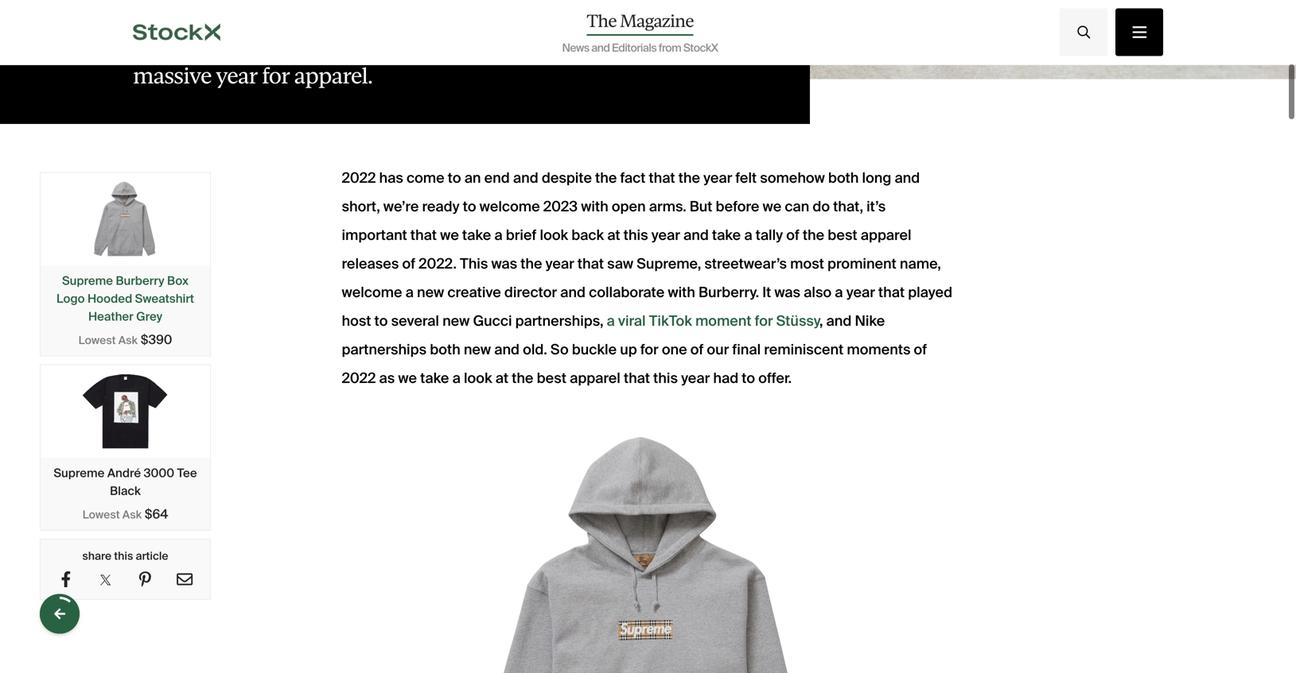 Task type: describe. For each thing, give the bounding box(es) containing it.
as
[[379, 370, 395, 388]]

1 horizontal spatial welcome
[[479, 198, 540, 216]]

palace,
[[549, 30, 616, 55]]

despite
[[542, 169, 592, 188]]

this inside the , and nike partnerships both new and old. so buckle up for one of our final reminiscent moments of 2022 as we take a look at the best apparel that this year had to offer.
[[653, 370, 678, 388]]

before
[[716, 198, 759, 216]]

releases
[[342, 255, 399, 273]]

name,
[[900, 255, 941, 273]]

1 vertical spatial for
[[755, 312, 773, 331]]

that up nike
[[878, 284, 905, 302]]

apparel.
[[294, 63, 372, 88]]

host
[[342, 312, 371, 331]]

that right fact
[[649, 169, 675, 188]]

brief
[[506, 227, 537, 245]]

supreme for $390
[[62, 273, 113, 289]]

that,
[[833, 198, 863, 216]]

supreme inside from supreme and burberry to gucci and palace, 2022 was a massive year for apparel.
[[191, 30, 280, 55]]

box
[[167, 273, 189, 289]]

the inside the , and nike partnerships both new and old. so buckle up for one of our final reminiscent moments of 2022 as we take a look at the best apparel that this year had to offer.
[[512, 370, 533, 388]]

has
[[379, 169, 403, 188]]

to inside the , and nike partnerships both new and old. so buckle up for one of our final reminiscent moments of 2022 as we take a look at the best apparel that this year had to offer.
[[742, 370, 755, 388]]

logo
[[57, 291, 85, 306]]

arms.
[[649, 198, 686, 216]]

viral
[[618, 312, 646, 331]]

sweatshirt
[[135, 291, 194, 306]]

a inside the , and nike partnerships both new and old. so buckle up for one of our final reminiscent moments of 2022 as we take a look at the best apparel that this year had to offer.
[[452, 370, 461, 388]]

prominent
[[828, 255, 897, 273]]

0 horizontal spatial was
[[491, 255, 517, 273]]

but
[[690, 198, 712, 216]]

tally
[[756, 227, 783, 245]]

that down back
[[578, 255, 604, 273]]

director
[[504, 284, 557, 302]]

partnerships
[[342, 341, 427, 359]]

long
[[862, 169, 891, 188]]

tiktok
[[649, 312, 692, 331]]

look inside 2022 has come to an end and despite the fact that the year felt somehow both long and short, we're ready to welcome 2023 with open arms. but before we can do that, it's important that we take a brief look back at this year and take a tally of the best apparel releases of 2022. this was the year that saw supreme, streetwear's most prominent name, welcome a new creative director and collaborate with burberry. it was also a year that played host to several new gucci partnerships,
[[540, 227, 568, 245]]

a viral tiktok moment for stüssy
[[607, 312, 820, 331]]

ask for $64
[[122, 508, 142, 523]]

from
[[133, 30, 186, 55]]

this
[[460, 255, 488, 273]]

, and nike partnerships both new and old. so buckle up for one of our final reminiscent moments of 2022 as we take a look at the best apparel that this year had to offer.
[[342, 312, 927, 388]]

somehow
[[760, 169, 825, 188]]

best inside 2022 has come to an end and despite the fact that the year felt somehow both long and short, we're ready to welcome 2023 with open arms. but before we can do that, it's important that we take a brief look back at this year and take a tally of the best apparel releases of 2022. this was the year that saw supreme, streetwear's most prominent name, welcome a new creative director and collaborate with burberry. it was also a year that played host to several new gucci partnerships,
[[828, 227, 857, 245]]

year inside from supreme and burberry to gucci and palace, 2022 was a massive year for apparel.
[[216, 63, 257, 88]]

we inside the , and nike partnerships both new and old. so buckle up for one of our final reminiscent moments of 2022 as we take a look at the best apparel that this year had to offer.
[[398, 370, 417, 388]]

had
[[713, 370, 739, 388]]

2023
[[543, 198, 578, 216]]

the magazine
[[587, 11, 694, 31]]

1 horizontal spatial take
[[462, 227, 491, 245]]

a right also
[[835, 284, 843, 302]]

moments
[[847, 341, 911, 359]]

burberry inside from supreme and burberry to gucci and palace, 2022 was a massive year for apparel.
[[327, 30, 416, 55]]

so
[[550, 341, 569, 359]]

supreme burberry box logo hooded sweatshirt heather grey
[[57, 273, 194, 324]]

hooded
[[87, 291, 132, 306]]

it's
[[867, 198, 886, 216]]

several
[[391, 312, 439, 331]]

the
[[587, 11, 616, 31]]

the up but
[[678, 169, 700, 188]]

article
[[136, 549, 168, 564]]

moment
[[695, 312, 752, 331]]

the left fact
[[595, 169, 617, 188]]

short,
[[342, 198, 380, 216]]

year inside the , and nike partnerships both new and old. so buckle up for one of our final reminiscent moments of 2022 as we take a look at the best apparel that this year had to offer.
[[681, 370, 710, 388]]

important
[[342, 227, 407, 245]]

come
[[407, 169, 444, 188]]

do
[[813, 198, 830, 216]]

streetwear's
[[704, 255, 787, 273]]

an
[[464, 169, 481, 188]]

gucci inside 2022 has come to an end and despite the fact that the year felt somehow both long and short, we're ready to welcome 2023 with open arms. but before we can do that, it's important that we take a brief look back at this year and take a tally of the best apparel releases of 2022. this was the year that saw supreme, streetwear's most prominent name, welcome a new creative director and collaborate with burberry. it was also a year that played host to several new gucci partnerships,
[[473, 312, 512, 331]]

up
[[620, 341, 637, 359]]

from supreme and burberry to gucci and palace, 2022 was a massive year for apparel.
[[133, 30, 728, 88]]

reminiscent
[[764, 341, 844, 359]]

that up 2022.
[[411, 227, 437, 245]]

a viral tiktok moment for stüssy link
[[607, 312, 820, 331]]

and down but
[[683, 227, 709, 245]]

was inside from supreme and burberry to gucci and palace, 2022 was a massive year for apparel.
[[675, 30, 713, 55]]

2022 has come to an end and despite the fact that the year felt somehow both long and short, we're ready to welcome 2023 with open arms. but before we can do that, it's important that we take a brief look back at this year and take a tally of the best apparel releases of 2022. this was the year that saw supreme, streetwear's most prominent name, welcome a new creative director and collaborate with burberry. it was also a year that played host to several new gucci partnerships,
[[342, 169, 952, 331]]

year left the felt
[[703, 169, 732, 188]]

best inside the , and nike partnerships both new and old. so buckle up for one of our final reminiscent moments of 2022 as we take a look at the best apparel that this year had to offer.
[[537, 370, 566, 388]]

2022 inside from supreme and burberry to gucci and palace, 2022 was a massive year for apparel.
[[621, 30, 670, 55]]

magazine
[[620, 11, 694, 31]]

buckle
[[572, 341, 617, 359]]

nike
[[855, 312, 885, 331]]

supreme,
[[637, 255, 701, 273]]

partnerships,
[[515, 312, 603, 331]]

from
[[659, 41, 681, 55]]

massive
[[133, 63, 211, 88]]

to inside from supreme and burberry to gucci and palace, 2022 was a massive year for apparel.
[[421, 30, 440, 55]]

$390
[[141, 332, 172, 348]]

2 horizontal spatial we
[[763, 198, 782, 216]]

lowest for $64
[[82, 508, 120, 523]]

felt
[[735, 169, 757, 188]]

tee
[[177, 466, 197, 481]]

most
[[790, 255, 824, 273]]

saw
[[607, 255, 633, 273]]

2022 inside 2022 has come to an end and despite the fact that the year felt somehow both long and short, we're ready to welcome 2023 with open arms. but before we can do that, it's important that we take a brief look back at this year and take a tally of the best apparel releases of 2022. this was the year that saw supreme, streetwear's most prominent name, welcome a new creative director and collaborate with burberry. it was also a year that played host to several new gucci partnerships,
[[342, 169, 376, 188]]

look inside the , and nike partnerships both new and old. so buckle up for one of our final reminiscent moments of 2022 as we take a look at the best apparel that this year had to offer.
[[464, 370, 492, 388]]

burberry inside supreme burberry box logo hooded sweatshirt heather grey
[[116, 273, 164, 289]]

a inside from supreme and burberry to gucci and palace, 2022 was a massive year for apparel.
[[717, 30, 728, 55]]

,
[[820, 312, 823, 331]]

that inside the , and nike partnerships both new and old. so buckle up for one of our final reminiscent moments of 2022 as we take a look at the best apparel that this year had to offer.
[[624, 370, 650, 388]]

a up several in the top of the page
[[405, 284, 414, 302]]

news
[[562, 41, 589, 55]]



Task type: vqa. For each thing, say whether or not it's contained in the screenshot.
middle this
yes



Task type: locate. For each thing, give the bounding box(es) containing it.
0 vertical spatial 2022
[[621, 30, 670, 55]]

take up this
[[462, 227, 491, 245]]

take
[[462, 227, 491, 245], [712, 227, 741, 245], [420, 370, 449, 388]]

burberry up apparel.
[[327, 30, 416, 55]]

2 vertical spatial 2022
[[342, 370, 376, 388]]

lowest down black
[[82, 508, 120, 523]]

and right ,
[[826, 312, 852, 331]]

and left news
[[507, 30, 545, 55]]

1 vertical spatial new
[[442, 312, 470, 331]]

1 horizontal spatial best
[[828, 227, 857, 245]]

offer.
[[758, 370, 792, 388]]

best down that,
[[828, 227, 857, 245]]

0 vertical spatial new
[[417, 284, 444, 302]]

share this article
[[82, 549, 168, 564]]

also
[[804, 284, 832, 302]]

we're
[[383, 198, 419, 216]]

this down the open
[[624, 227, 648, 245]]

welcome up brief
[[479, 198, 540, 216]]

the up 'director'
[[521, 255, 542, 273]]

1 horizontal spatial with
[[668, 284, 695, 302]]

both down several in the top of the page
[[430, 341, 460, 359]]

2 vertical spatial this
[[114, 549, 133, 564]]

for right up
[[640, 341, 659, 359]]

2022.
[[419, 255, 457, 273]]

1 vertical spatial 2022
[[342, 169, 376, 188]]

0 vertical spatial at
[[607, 227, 620, 245]]

for down it
[[755, 312, 773, 331]]

of
[[786, 227, 799, 245], [402, 255, 415, 273], [690, 341, 704, 359], [914, 341, 927, 359]]

both inside the , and nike partnerships both new and old. so buckle up for one of our final reminiscent moments of 2022 as we take a look at the best apparel that this year had to offer.
[[430, 341, 460, 359]]

0 vertical spatial for
[[262, 63, 289, 88]]

0 vertical spatial supreme
[[191, 30, 280, 55]]

the up most
[[803, 227, 824, 245]]

1 horizontal spatial look
[[540, 227, 568, 245]]

back
[[571, 227, 604, 245]]

0 vertical spatial with
[[581, 198, 608, 216]]

3000
[[144, 466, 174, 481]]

0 horizontal spatial welcome
[[342, 284, 402, 302]]

supreme up logo
[[62, 273, 113, 289]]

gucci
[[445, 30, 502, 55], [473, 312, 512, 331]]

apparel down "it's"
[[861, 227, 911, 245]]

supreme up massive
[[191, 30, 280, 55]]

1 horizontal spatial was
[[675, 30, 713, 55]]

lowest down 'heather'
[[78, 333, 116, 348]]

gucci inside from supreme and burberry to gucci and palace, 2022 was a massive year for apparel.
[[445, 30, 502, 55]]

apparel down buckle
[[570, 370, 620, 388]]

a
[[717, 30, 728, 55], [494, 227, 503, 245], [744, 227, 752, 245], [405, 284, 414, 302], [835, 284, 843, 302], [607, 312, 615, 331], [452, 370, 461, 388]]

at inside 2022 has come to an end and despite the fact that the year felt somehow both long and short, we're ready to welcome 2023 with open arms. but before we can do that, it's important that we take a brief look back at this year and take a tally of the best apparel releases of 2022. this was the year that saw supreme, streetwear's most prominent name, welcome a new creative director and collaborate with burberry. it was also a year that played host to several new gucci partnerships,
[[607, 227, 620, 245]]

with up tiktok
[[668, 284, 695, 302]]

1 vertical spatial apparel
[[570, 370, 620, 388]]

year left had
[[681, 370, 710, 388]]

this inside 2022 has come to an end and despite the fact that the year felt somehow both long and short, we're ready to welcome 2023 with open arms. but before we can do that, it's important that we take a brief look back at this year and take a tally of the best apparel releases of 2022. this was the year that saw supreme, streetwear's most prominent name, welcome a new creative director and collaborate with burberry. it was also a year that played host to several new gucci partnerships,
[[624, 227, 648, 245]]

ready
[[422, 198, 460, 216]]

a right the from
[[717, 30, 728, 55]]

0 vertical spatial lowest
[[78, 333, 116, 348]]

this right share
[[114, 549, 133, 564]]

of right the tally
[[786, 227, 799, 245]]

1 vertical spatial lowest
[[82, 508, 120, 523]]

2022
[[621, 30, 670, 55], [342, 169, 376, 188], [342, 370, 376, 388]]

0 vertical spatial this
[[624, 227, 648, 245]]

this down one at the right of page
[[653, 370, 678, 388]]

at inside the , and nike partnerships both new and old. so buckle up for one of our final reminiscent moments of 2022 as we take a look at the best apparel that this year had to offer.
[[495, 370, 508, 388]]

old.
[[523, 341, 547, 359]]

0 horizontal spatial for
[[262, 63, 289, 88]]

year right massive
[[216, 63, 257, 88]]

stüssy
[[776, 312, 820, 331]]

of left the our
[[690, 341, 704, 359]]

year down arms.
[[651, 227, 680, 245]]

our
[[707, 341, 729, 359]]

0 vertical spatial ask
[[118, 333, 138, 348]]

and right news
[[591, 41, 610, 55]]

1 vertical spatial with
[[668, 284, 695, 302]]

1 vertical spatial ask
[[122, 508, 142, 523]]

best
[[828, 227, 857, 245], [537, 370, 566, 388]]

burberry
[[327, 30, 416, 55], [116, 273, 164, 289]]

1 horizontal spatial apparel
[[861, 227, 911, 245]]

0 horizontal spatial apparel
[[570, 370, 620, 388]]

0 vertical spatial gucci
[[445, 30, 502, 55]]

with up back
[[581, 198, 608, 216]]

this
[[624, 227, 648, 245], [653, 370, 678, 388], [114, 549, 133, 564]]

1 horizontal spatial burberry
[[327, 30, 416, 55]]

of left 2022.
[[402, 255, 415, 273]]

2 horizontal spatial for
[[755, 312, 773, 331]]

supreme
[[191, 30, 280, 55], [62, 273, 113, 289], [54, 466, 105, 481]]

1 horizontal spatial this
[[624, 227, 648, 245]]

grey
[[136, 309, 162, 324]]

lowest inside lowest ask $390
[[78, 333, 116, 348]]

2 vertical spatial supreme
[[54, 466, 105, 481]]

ask for $390
[[118, 333, 138, 348]]

1 vertical spatial we
[[440, 227, 459, 245]]

end
[[484, 169, 510, 188]]

0 horizontal spatial take
[[420, 370, 449, 388]]

0 vertical spatial apparel
[[861, 227, 911, 245]]

take inside the , and nike partnerships both new and old. so buckle up for one of our final reminiscent moments of 2022 as we take a look at the best apparel that this year had to offer.
[[420, 370, 449, 388]]

ask left $64
[[122, 508, 142, 523]]

take down before
[[712, 227, 741, 245]]

supreme inside supreme andré 3000 tee black
[[54, 466, 105, 481]]

editorials
[[612, 41, 657, 55]]

burberry.
[[699, 284, 759, 302]]

2022 inside the , and nike partnerships both new and old. so buckle up for one of our final reminiscent moments of 2022 as we take a look at the best apparel that this year had to offer.
[[342, 370, 376, 388]]

burberry up sweatshirt
[[116, 273, 164, 289]]

0 horizontal spatial look
[[464, 370, 492, 388]]

played
[[908, 284, 952, 302]]

collaborate
[[589, 284, 665, 302]]

ask inside lowest ask $64
[[122, 508, 142, 523]]

we right as on the left of page
[[398, 370, 417, 388]]

apparel inside 2022 has come to an end and despite the fact that the year felt somehow both long and short, we're ready to welcome 2023 with open arms. but before we can do that, it's important that we take a brief look back at this year and take a tally of the best apparel releases of 2022. this was the year that saw supreme, streetwear's most prominent name, welcome a new creative director and collaborate with burberry. it was also a year that played host to several new gucci partnerships,
[[861, 227, 911, 245]]

can
[[785, 198, 809, 216]]

1 vertical spatial look
[[464, 370, 492, 388]]

and up partnerships,
[[560, 284, 586, 302]]

1 horizontal spatial both
[[828, 169, 859, 188]]

1 vertical spatial was
[[491, 255, 517, 273]]

and left old. at bottom
[[494, 341, 520, 359]]

and right the end
[[513, 169, 538, 188]]

0 horizontal spatial this
[[114, 549, 133, 564]]

both inside 2022 has come to an end and despite the fact that the year felt somehow both long and short, we're ready to welcome 2023 with open arms. but before we can do that, it's important that we take a brief look back at this year and take a tally of the best apparel releases of 2022. this was the year that saw supreme, streetwear's most prominent name, welcome a new creative director and collaborate with burberry. it was also a year that played host to several new gucci partnerships,
[[828, 169, 859, 188]]

best down so
[[537, 370, 566, 388]]

apparel
[[861, 227, 911, 245], [570, 370, 620, 388]]

new inside the , and nike partnerships both new and old. so buckle up for one of our final reminiscent moments of 2022 as we take a look at the best apparel that this year had to offer.
[[464, 341, 491, 359]]

open
[[612, 198, 646, 216]]

news and editorials from stockx
[[562, 41, 718, 55]]

lowest ask $64
[[82, 506, 168, 523]]

1 vertical spatial best
[[537, 370, 566, 388]]

2 vertical spatial was
[[774, 284, 800, 302]]

apparel inside the , and nike partnerships both new and old. so buckle up for one of our final reminiscent moments of 2022 as we take a look at the best apparel that this year had to offer.
[[570, 370, 620, 388]]

a right as on the left of page
[[452, 370, 461, 388]]

supreme andré 3000 tee black
[[54, 466, 197, 499]]

we left "can"
[[763, 198, 782, 216]]

both
[[828, 169, 859, 188], [430, 341, 460, 359]]

for inside the , and nike partnerships both new and old. so buckle up for one of our final reminiscent moments of 2022 as we take a look at the best apparel that this year had to offer.
[[640, 341, 659, 359]]

$64
[[145, 506, 168, 523]]

supreme for $64
[[54, 466, 105, 481]]

both up that,
[[828, 169, 859, 188]]

heather
[[88, 309, 133, 324]]

year
[[216, 63, 257, 88], [703, 169, 732, 188], [651, 227, 680, 245], [546, 255, 574, 273], [846, 284, 875, 302], [681, 370, 710, 388]]

Search for articles, series, etc. text field
[[1060, 8, 1108, 56]]

1 horizontal spatial for
[[640, 341, 659, 359]]

final
[[732, 341, 761, 359]]

one
[[662, 341, 687, 359]]

and
[[285, 30, 323, 55], [507, 30, 545, 55], [591, 41, 610, 55], [513, 169, 538, 188], [895, 169, 920, 188], [683, 227, 709, 245], [560, 284, 586, 302], [826, 312, 852, 331], [494, 341, 520, 359]]

year down back
[[546, 255, 574, 273]]

ask left $390
[[118, 333, 138, 348]]

to
[[421, 30, 440, 55], [448, 169, 461, 188], [463, 198, 476, 216], [374, 312, 388, 331], [742, 370, 755, 388]]

0 horizontal spatial with
[[581, 198, 608, 216]]

2 horizontal spatial take
[[712, 227, 741, 245]]

of right moments
[[914, 341, 927, 359]]

0 vertical spatial look
[[540, 227, 568, 245]]

lowest
[[78, 333, 116, 348], [82, 508, 120, 523]]

for left apparel.
[[262, 63, 289, 88]]

we down ready
[[440, 227, 459, 245]]

0 horizontal spatial both
[[430, 341, 460, 359]]

1 vertical spatial both
[[430, 341, 460, 359]]

lowest for $390
[[78, 333, 116, 348]]

0 vertical spatial welcome
[[479, 198, 540, 216]]

it
[[762, 284, 771, 302]]

and up apparel.
[[285, 30, 323, 55]]

that down up
[[624, 370, 650, 388]]

0 vertical spatial burberry
[[327, 30, 416, 55]]

a left the tally
[[744, 227, 752, 245]]

lowest inside lowest ask $64
[[82, 508, 120, 523]]

0 horizontal spatial at
[[495, 370, 508, 388]]

0 vertical spatial was
[[675, 30, 713, 55]]

1 vertical spatial at
[[495, 370, 508, 388]]

0 vertical spatial both
[[828, 169, 859, 188]]

lowest ask $390
[[78, 332, 172, 348]]

the
[[595, 169, 617, 188], [678, 169, 700, 188], [803, 227, 824, 245], [521, 255, 542, 273], [512, 370, 533, 388]]

a left brief
[[494, 227, 503, 245]]

look
[[540, 227, 568, 245], [464, 370, 492, 388]]

1 vertical spatial this
[[653, 370, 678, 388]]

0 horizontal spatial we
[[398, 370, 417, 388]]

2 horizontal spatial was
[[774, 284, 800, 302]]

0 horizontal spatial burberry
[[116, 273, 164, 289]]

welcome down releases
[[342, 284, 402, 302]]

1 vertical spatial gucci
[[473, 312, 512, 331]]

fact
[[620, 169, 646, 188]]

year down prominent
[[846, 284, 875, 302]]

0 vertical spatial best
[[828, 227, 857, 245]]

supreme left 'andré'
[[54, 466, 105, 481]]

with
[[581, 198, 608, 216], [668, 284, 695, 302]]

2 vertical spatial we
[[398, 370, 417, 388]]

1 vertical spatial welcome
[[342, 284, 402, 302]]

for inside from supreme and burberry to gucci and palace, 2022 was a massive year for apparel.
[[262, 63, 289, 88]]

1 horizontal spatial we
[[440, 227, 459, 245]]

0 horizontal spatial best
[[537, 370, 566, 388]]

creative
[[447, 284, 501, 302]]

andré
[[107, 466, 141, 481]]

take right as on the left of page
[[420, 370, 449, 388]]

1 vertical spatial supreme
[[62, 273, 113, 289]]

0 vertical spatial we
[[763, 198, 782, 216]]

2 vertical spatial new
[[464, 341, 491, 359]]

the down old. at bottom
[[512, 370, 533, 388]]

a left viral
[[607, 312, 615, 331]]

1 horizontal spatial at
[[607, 227, 620, 245]]

we
[[763, 198, 782, 216], [440, 227, 459, 245], [398, 370, 417, 388]]

supreme inside supreme burberry box logo hooded sweatshirt heather grey
[[62, 273, 113, 289]]

1 vertical spatial burberry
[[116, 273, 164, 289]]

2 horizontal spatial this
[[653, 370, 678, 388]]

ask inside lowest ask $390
[[118, 333, 138, 348]]

new
[[417, 284, 444, 302], [442, 312, 470, 331], [464, 341, 491, 359]]

2 vertical spatial for
[[640, 341, 659, 359]]

share
[[82, 549, 112, 564]]

at
[[607, 227, 620, 245], [495, 370, 508, 388]]

welcome
[[479, 198, 540, 216], [342, 284, 402, 302]]

and right "long"
[[895, 169, 920, 188]]

stockx
[[683, 41, 718, 55]]

black
[[110, 484, 141, 499]]



